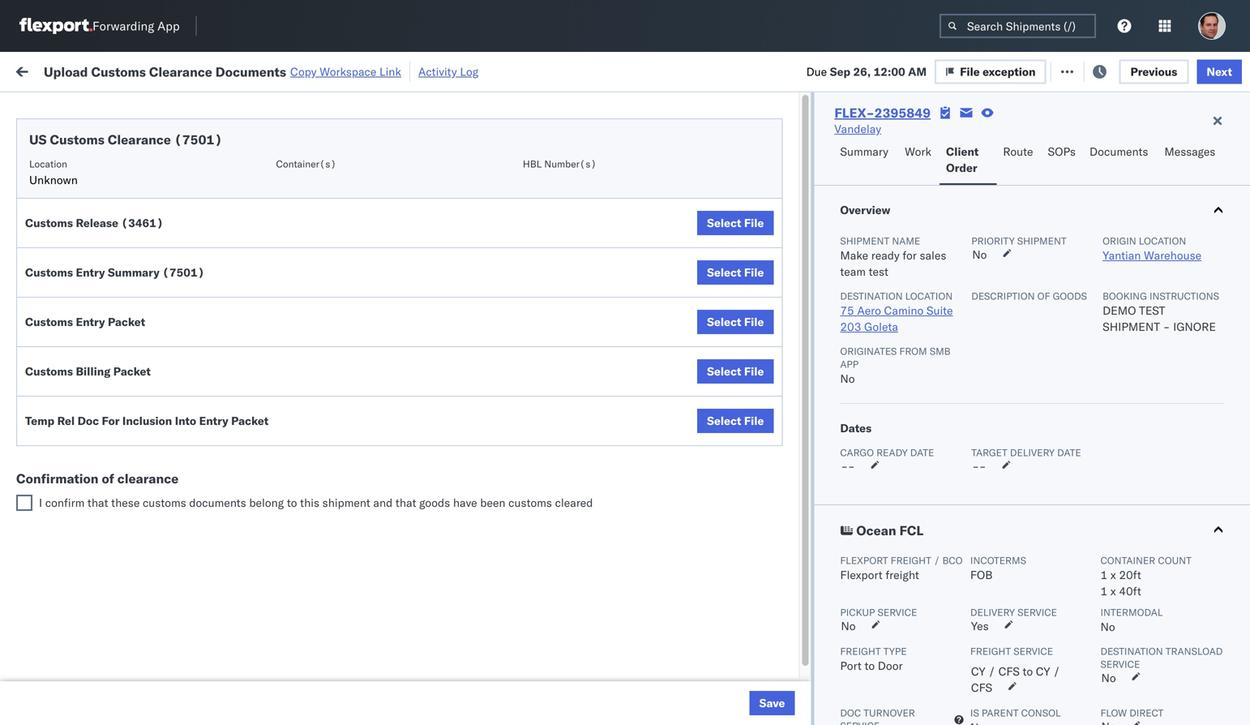 Task type: vqa. For each thing, say whether or not it's contained in the screenshot.
us customs clearance (7501)
yes



Task type: describe. For each thing, give the bounding box(es) containing it.
hlxu8034992 for 2nd schedule pickup from los angeles, ca button from the top of the page
[[1172, 234, 1251, 248]]

ca for third schedule pickup from los angeles, ca button from the bottom of the page's schedule pickup from los angeles, ca link
[[37, 313, 53, 327]]

11:59 pm pdt, nov 4, 2022 for 2nd schedule pickup from los angeles, ca button from the top of the page
[[261, 234, 410, 248]]

ceau7522281, hlxu6269489, hlxu8034992 for third schedule pickup from los angeles, ca button from the bottom of the page
[[999, 305, 1251, 319]]

2 schedule delivery appointment from the top
[[37, 269, 200, 283]]

1 11:59 from the top
[[261, 163, 293, 177]]

unknown
[[29, 173, 78, 187]]

1 that from the left
[[88, 496, 108, 510]]

2 that from the left
[[396, 496, 417, 510]]

schedule pickup from los angeles, ca link for 2nd schedule pickup from los angeles, ca button from the top of the page
[[37, 224, 230, 257]]

smb
[[930, 345, 951, 357]]

these
[[111, 496, 140, 510]]

packet for customs billing packet
[[113, 364, 151, 378]]

from for schedule pickup from los angeles, ca link corresponding to second schedule pickup from los angeles, ca button from the bottom of the page
[[126, 368, 150, 382]]

1 integration from the top
[[707, 555, 763, 569]]

1846748 for 2nd schedule pickup from los angeles, ca button from the top of the page
[[931, 234, 980, 248]]

schedule pickup from los angeles, ca link for second schedule pickup from los angeles, ca button from the bottom of the page
[[37, 367, 230, 400]]

hlxu6269489, for third schedule pickup from los angeles, ca button from the bottom of the page
[[1086, 305, 1169, 319]]

select file for customs entry packet
[[708, 315, 764, 329]]

no for destination
[[1102, 671, 1117, 685]]

schedule for third schedule pickup from los angeles, ca button from the bottom of the page's schedule pickup from los angeles, ca link
[[37, 297, 85, 311]]

service up type
[[878, 606, 918, 619]]

2 vertical spatial packet
[[231, 414, 269, 428]]

port
[[841, 659, 862, 673]]

3 gvcu5265864 from the top
[[999, 662, 1079, 676]]

select file button for customs release (3461)
[[698, 211, 774, 235]]

activity
[[419, 64, 457, 79]]

type
[[884, 645, 907, 658]]

action
[[1195, 63, 1231, 77]]

1 karl from the top
[[846, 555, 867, 569]]

upload customs clearance documents inside button
[[37, 332, 178, 363]]

flex-1662119
[[896, 627, 980, 641]]

name
[[893, 235, 921, 247]]

los for 1st schedule pickup from los angeles, ca button from the top
[[153, 189, 171, 204]]

flow direct
[[1101, 707, 1164, 719]]

summary inside button
[[841, 144, 889, 159]]

forwarding app
[[92, 18, 180, 34]]

180 on track
[[390, 63, 457, 77]]

3 karl from the top
[[846, 662, 867, 677]]

(7501) for customs entry summary (7501)
[[162, 265, 205, 279]]

1 x from the top
[[1111, 568, 1117, 582]]

location
[[29, 158, 67, 170]]

2 karl from the top
[[846, 591, 867, 605]]

work inside button
[[905, 144, 932, 159]]

4 account from the top
[[791, 698, 834, 712]]

select file for customs release (3461)
[[708, 216, 764, 230]]

7 resize handle column header from the left
[[972, 126, 991, 725]]

flex-1846748 for 2nd schedule pickup from los angeles, ca button from the top of the page
[[896, 234, 980, 248]]

team
[[841, 264, 866, 279]]

originates from smb app no
[[841, 345, 951, 386]]

1889466
[[931, 448, 980, 462]]

0 vertical spatial goods
[[1053, 290, 1088, 302]]

location unknown
[[29, 158, 78, 187]]

3 flex-2130387 from the top
[[896, 662, 980, 677]]

delivery for confirm delivery link
[[82, 483, 123, 497]]

confirm pickup from los angeles, ca link
[[37, 438, 230, 471]]

select file button for temp rel doc for inclusion into entry packet
[[698, 409, 774, 433]]

1 resize handle column header from the left
[[232, 126, 251, 725]]

zimu3048342
[[1105, 698, 1182, 712]]

summary button
[[834, 137, 899, 185]]

inclusion
[[122, 414, 172, 428]]

angeles, for schedule pickup from los angeles, ca link corresponding to second schedule pickup from los angeles, ca button from the bottom of the page
[[174, 368, 219, 382]]

confirm
[[45, 496, 85, 510]]

2 1 from the top
[[1101, 584, 1108, 598]]

2 x from the top
[[1111, 584, 1117, 598]]

no for priority
[[973, 247, 988, 262]]

2 integration test account - karl lagerfeld from the top
[[707, 591, 919, 605]]

due sep 26, 12:00 am
[[807, 64, 927, 78]]

mbl/mawb
[[1105, 133, 1161, 145]]

camino
[[885, 303, 924, 318]]

customs entry summary (7501)
[[25, 265, 205, 279]]

1662119
[[931, 627, 980, 641]]

of for clearance
[[102, 471, 114, 487]]

2 schedule pickup from los angeles, ca button from the top
[[37, 224, 230, 258]]

2022 for confirm delivery link
[[382, 484, 410, 498]]

1 flexport from the top
[[841, 554, 889, 567]]

pickup for 2nd schedule pickup from los angeles, ca button from the top of the page
[[88, 225, 123, 239]]

3 lagerfeld from the top
[[870, 662, 919, 677]]

ca for confirm pickup from los angeles, ca link
[[37, 456, 53, 470]]

3 2130387 from the top
[[931, 662, 980, 677]]

confirm for confirm delivery
[[37, 483, 79, 497]]

3 schedule delivery appointment from the top
[[37, 412, 200, 426]]

client
[[947, 144, 979, 159]]

client order
[[947, 144, 979, 175]]

4 karl from the top
[[846, 698, 867, 712]]

copy
[[290, 64, 317, 79]]

3 schedule delivery appointment button from the top
[[37, 411, 200, 429]]

0 vertical spatial upload
[[44, 63, 88, 80]]

4, for schedule pickup from los angeles, ca link related to 1st schedule pickup from los angeles, ca button from the top
[[369, 198, 379, 213]]

select for customs release (3461)
[[708, 216, 742, 230]]

2022 for schedule pickup from los angeles, ca link related to 1st schedule pickup from los angeles, ca button from the top
[[382, 198, 410, 213]]

1 upload customs clearance documents link from the top
[[37, 331, 230, 364]]

1 maeu9408431 from the top
[[1105, 555, 1187, 569]]

3 schedule pickup from los angeles, ca button from the top
[[37, 296, 230, 330]]

flex-2130384
[[896, 698, 980, 712]]

for
[[102, 414, 120, 428]]

pickup for third schedule pickup from los angeles, ca button from the bottom of the page
[[88, 297, 123, 311]]

previous button
[[1120, 59, 1190, 84]]

4 schedule pickup from los angeles, ca button from the top
[[37, 367, 230, 401]]

angeles, for schedule pickup from los angeles, ca link related to 1st schedule pickup from los angeles, ca button from the top
[[174, 189, 219, 204]]

confirm delivery link
[[37, 482, 123, 499]]

2 account from the top
[[791, 591, 834, 605]]

fob
[[971, 568, 993, 582]]

75
[[841, 303, 855, 318]]

work button
[[899, 137, 940, 185]]

3 maeu9408431 from the top
[[1105, 662, 1187, 677]]

pdt, for schedule pickup from los angeles, ca link corresponding to 2nd schedule pickup from los angeles, ca button from the top of the page
[[316, 234, 342, 248]]

no inside originates from smb app no
[[841, 372, 855, 386]]

container for container count 1 x 20ft 1 x 40ft
[[1101, 554, 1156, 567]]

origin
[[1103, 235, 1137, 247]]

1 gvcu5265864 from the top
[[999, 555, 1079, 569]]

1 flex-1846748 from the top
[[896, 163, 980, 177]]

message
[[235, 63, 281, 77]]

Search Shipments (/) text field
[[940, 14, 1097, 38]]

packet for customs entry packet
[[108, 315, 145, 329]]

1 lagerfeld from the top
[[870, 555, 919, 569]]

12:00
[[874, 64, 906, 78]]

select file button for customs billing packet
[[698, 359, 774, 384]]

app inside 'link'
[[158, 18, 180, 34]]

documents
[[189, 496, 246, 510]]

1 customs from the left
[[143, 496, 186, 510]]

- inside booking instructions demo test shipment - ignore
[[1164, 320, 1171, 334]]

nyku9743990
[[999, 698, 1079, 712]]

1 ceau7522281, hlxu6269489, hlxu8034992 from the top
[[999, 198, 1251, 212]]

1 4, from the top
[[369, 163, 379, 177]]

previous
[[1131, 64, 1178, 78]]

customs release (3461)
[[25, 216, 163, 230]]

pst, for 11:59
[[316, 413, 341, 427]]

3 account from the top
[[791, 662, 834, 677]]

pm for schedule pickup from los angeles, ca link corresponding to 2nd schedule pickup from los angeles, ca button from the top of the page
[[296, 234, 313, 248]]

schedule for fifth schedule pickup from los angeles, ca button's schedule pickup from los angeles, ca link
[[37, 511, 85, 525]]

sops button
[[1042, 137, 1084, 185]]

priority
[[972, 235, 1015, 247]]

select for customs entry summary (7501)
[[708, 265, 742, 279]]

Search Work text field
[[706, 58, 883, 82]]

on
[[414, 63, 427, 77]]

number(s)
[[545, 158, 597, 170]]

schedule for schedule pickup from los angeles, ca link corresponding to second schedule pickup from los angeles, ca button from the bottom of the page
[[37, 368, 85, 382]]

2 resize handle column header from the left
[[412, 126, 432, 725]]

activity log button
[[419, 62, 479, 82]]

select for customs entry packet
[[708, 315, 742, 329]]

schedule pickup from los angeles, ca for schedule pickup from los angeles, ca link corresponding to second schedule pickup from los angeles, ca button from the bottom of the page
[[37, 368, 219, 398]]

2 horizontal spatial --
[[1105, 627, 1119, 641]]

1 vertical spatial shipment
[[323, 496, 371, 510]]

app inside originates from smb app no
[[841, 358, 859, 370]]

select file for customs billing packet
[[708, 364, 764, 378]]

into
[[175, 414, 196, 428]]

2 schedule delivery appointment button from the top
[[37, 268, 200, 286]]

2023
[[378, 662, 406, 677]]

2130384
[[931, 698, 980, 712]]

1 vertical spatial summary
[[108, 265, 160, 279]]

1 vertical spatial freight
[[886, 568, 920, 582]]

1 horizontal spatial am
[[909, 64, 927, 78]]

ceau7522281, for third schedule pickup from los angeles, ca button from the bottom of the page
[[999, 305, 1083, 319]]

ready inside shipment name make ready for sales team test
[[872, 248, 900, 262]]

4 resize handle column header from the left
[[574, 126, 594, 725]]

1 schedule delivery appointment button from the top
[[37, 161, 200, 179]]

for
[[903, 248, 917, 262]]

8 resize handle column header from the left
[[1077, 126, 1097, 725]]

1 hlxu8034992 from the top
[[1172, 198, 1251, 212]]

i
[[39, 496, 42, 510]]

(7501) for us customs clearance (7501)
[[174, 131, 223, 148]]

us customs clearance (7501)
[[29, 131, 223, 148]]

file for temp rel doc for inclusion into entry packet
[[745, 414, 764, 428]]

upload inside button
[[37, 332, 74, 346]]

container numbers
[[999, 126, 1043, 151]]

2 gvcu5265864 from the top
[[999, 591, 1079, 605]]

flex
[[870, 133, 888, 145]]

freight service
[[971, 645, 1054, 658]]

ceau7522281, for 2nd schedule pickup from los angeles, ca button from the top of the page
[[999, 234, 1083, 248]]

angeles, for third schedule pickup from los angeles, ca button from the bottom of the page's schedule pickup from los angeles, ca link
[[174, 297, 219, 311]]

2 lagerfeld from the top
[[870, 591, 919, 605]]

target
[[972, 447, 1008, 459]]

pst, for 6:00
[[310, 484, 335, 498]]

client order button
[[940, 137, 997, 185]]

pm for schedule pickup from los angeles, ca link related to 1st schedule pickup from los angeles, ca button from the top
[[296, 198, 313, 213]]

2 2130387 from the top
[[931, 591, 980, 605]]

1 hlxu6269489, from the top
[[1086, 198, 1169, 212]]

2022 for schedule pickup from los angeles, ca link corresponding to 2nd schedule pickup from los angeles, ca button from the top of the page
[[382, 234, 410, 248]]

confirm pickup from los angeles, ca
[[37, 439, 212, 470]]

dec for 24,
[[338, 484, 359, 498]]

los for 2nd schedule pickup from los angeles, ca button from the top of the page
[[153, 225, 171, 239]]

5 resize handle column header from the left
[[680, 126, 699, 725]]

4 lagerfeld from the top
[[870, 698, 919, 712]]

entry for packet
[[76, 315, 105, 329]]

1 vertical spatial ready
[[877, 447, 908, 459]]

rel
[[57, 414, 75, 428]]

aero
[[858, 303, 882, 318]]

hlxu6269489, for 2nd schedule pickup from los angeles, ca button from the top of the page
[[1086, 234, 1169, 248]]

/ inside flexport freight / bco flexport freight
[[935, 554, 941, 567]]

numbers for mbl/mawb numbers
[[1164, 133, 1204, 145]]

file for customs entry summary (7501)
[[745, 265, 764, 279]]

1 1846748 from the top
[[931, 163, 980, 177]]

intermodal no
[[1101, 606, 1164, 634]]

import
[[137, 63, 173, 77]]

4 integration from the top
[[707, 698, 763, 712]]

test123456 for third schedule pickup from los angeles, ca button from the bottom of the page's schedule pickup from los angeles, ca link
[[1105, 305, 1173, 320]]

pickup for confirm pickup from los angeles, ca button
[[82, 439, 117, 453]]

delivery for third schedule delivery appointment "link" from the top of the page
[[88, 412, 130, 426]]

24,
[[362, 484, 379, 498]]

pm for third schedule delivery appointment "link" from the top of the page
[[296, 413, 313, 427]]

select file for customs entry summary (7501)
[[708, 265, 764, 279]]

flex-1846748 for upload customs clearance documents button
[[896, 341, 980, 355]]

angeles, for confirm pickup from los angeles, ca link
[[168, 439, 212, 453]]

transload
[[1166, 645, 1224, 658]]

activity log
[[419, 64, 479, 79]]

container numbers button
[[991, 122, 1081, 152]]

belong
[[249, 496, 284, 510]]

incoterms
[[971, 554, 1027, 567]]

import work
[[137, 63, 204, 77]]

date for target delivery date
[[1058, 447, 1082, 459]]

1 schedule delivery appointment link from the top
[[37, 161, 200, 177]]

1 horizontal spatial /
[[989, 664, 996, 679]]

11:00
[[261, 341, 293, 355]]

-- for target
[[973, 459, 987, 473]]

file for customs release (3461)
[[745, 216, 764, 230]]

2 horizontal spatial /
[[1054, 664, 1061, 679]]

save button
[[750, 691, 795, 716]]

3 resize handle column header from the left
[[469, 126, 488, 725]]

6:00
[[261, 484, 286, 498]]

1 horizontal spatial shipment
[[1018, 235, 1067, 247]]

nov for 2nd schedule pickup from los angeles, ca button from the top of the page
[[345, 234, 366, 248]]

1893174
[[931, 520, 980, 534]]

cargo ready date
[[841, 447, 935, 459]]

ignore
[[1174, 320, 1217, 334]]

8:30 pm pst, jan 28, 2023
[[261, 662, 406, 677]]

schedule pickup from los angeles, ca for fifth schedule pickup from los angeles, ca button's schedule pickup from los angeles, ca link
[[37, 511, 219, 541]]

from inside originates from smb app no
[[900, 345, 928, 357]]

schedule for third schedule delivery appointment "link" from the bottom of the page
[[37, 162, 85, 176]]



Task type: locate. For each thing, give the bounding box(es) containing it.
0 horizontal spatial goods
[[420, 496, 450, 510]]

test123456
[[1105, 234, 1173, 248], [1105, 305, 1173, 320]]

workspace
[[320, 64, 377, 79]]

1 vertical spatial app
[[841, 358, 859, 370]]

0 horizontal spatial --
[[842, 459, 856, 473]]

0 vertical spatial schedule delivery appointment link
[[37, 161, 200, 177]]

ca up customs billing packet
[[37, 313, 53, 327]]

2 cy from the left
[[1037, 664, 1051, 679]]

los for second schedule pickup from los angeles, ca button from the bottom of the page
[[153, 368, 171, 382]]

0 horizontal spatial customs
[[143, 496, 186, 510]]

3 integration from the top
[[707, 662, 763, 677]]

1 horizontal spatial work
[[905, 144, 932, 159]]

los for confirm pickup from los angeles, ca button
[[146, 439, 165, 453]]

2 vertical spatial schedule delivery appointment link
[[37, 411, 200, 427]]

doc
[[78, 414, 99, 428], [841, 707, 862, 719]]

from down customs entry summary (7501)
[[126, 297, 150, 311]]

5 ca from the top
[[37, 456, 53, 470]]

upload customs clearance documents
[[37, 332, 178, 363], [37, 653, 178, 684]]

ocean inside button
[[857, 522, 897, 539]]

doc inside the doc turnover service
[[841, 707, 862, 719]]

freight up pickup service
[[886, 568, 920, 582]]

ready right cargo
[[877, 447, 908, 459]]

0 horizontal spatial /
[[935, 554, 941, 567]]

id
[[890, 133, 900, 145]]

angeles, for schedule pickup from los angeles, ca link corresponding to 2nd schedule pickup from los angeles, ca button from the top of the page
[[174, 225, 219, 239]]

summary down (3461)
[[108, 265, 160, 279]]

date right cargo
[[911, 447, 935, 459]]

customs right been
[[509, 496, 552, 510]]

door
[[878, 659, 903, 673]]

1 horizontal spatial numbers
[[1164, 133, 1204, 145]]

2 confirm from the top
[[37, 483, 79, 497]]

dec left 24,
[[338, 484, 359, 498]]

test123456 for schedule pickup from los angeles, ca link corresponding to 2nd schedule pickup from los angeles, ca button from the top of the page
[[1105, 234, 1173, 248]]

ready up the test
[[872, 248, 900, 262]]

-- down cargo
[[842, 459, 856, 473]]

2 vertical spatial maeu9408431
[[1105, 662, 1187, 677]]

1 vertical spatial dec
[[338, 484, 359, 498]]

schedule pickup from los angeles, ca button
[[37, 189, 230, 223], [37, 224, 230, 258], [37, 296, 230, 330], [37, 367, 230, 401], [37, 510, 230, 544]]

1846748 right for
[[931, 234, 980, 248]]

ca for fifth schedule pickup from los angeles, ca button's schedule pickup from los angeles, ca link
[[37, 527, 53, 541]]

abcd1234560
[[999, 626, 1080, 640]]

2 4, from the top
[[369, 198, 379, 213]]

destination for 75
[[841, 290, 903, 302]]

entry up customs billing packet
[[76, 315, 105, 329]]

los up (3461)
[[153, 189, 171, 204]]

select file button for customs entry packet
[[698, 310, 774, 334]]

bco
[[943, 554, 963, 567]]

location inside origin location yantian warehouse
[[1140, 235, 1187, 247]]

work right id
[[905, 144, 932, 159]]

5 select file from the top
[[708, 414, 764, 428]]

appointment down (3461)
[[133, 269, 200, 283]]

schedule pickup from los angeles, ca for schedule pickup from los angeles, ca link related to 1st schedule pickup from los angeles, ca button from the top
[[37, 189, 219, 220]]

2 hlxu8034992 from the top
[[1172, 234, 1251, 248]]

2 vertical spatial 4,
[[369, 234, 379, 248]]

(7501) down (3461)
[[162, 265, 205, 279]]

flex-1846748 for third schedule pickup from los angeles, ca button from the bottom of the page
[[896, 305, 980, 320]]

1846748 up smb
[[931, 305, 980, 320]]

2 vertical spatial flex-2130387
[[896, 662, 980, 677]]

customs entry packet
[[25, 315, 145, 329]]

1 integration test account - karl lagerfeld from the top
[[707, 555, 919, 569]]

0 vertical spatial app
[[158, 18, 180, 34]]

integration test account - karl lagerfeld up save on the right bottom of page
[[707, 662, 919, 677]]

2 flexport from the top
[[841, 568, 883, 582]]

2 customs from the left
[[509, 496, 552, 510]]

x left 40ft
[[1111, 584, 1117, 598]]

0 horizontal spatial destination
[[841, 290, 903, 302]]

0 vertical spatial flex-2130387
[[896, 555, 980, 569]]

pst, left jan
[[309, 662, 334, 677]]

fcl inside ocean fcl button
[[900, 522, 924, 539]]

1 select file from the top
[[708, 216, 764, 230]]

4 11:59 from the top
[[261, 413, 293, 427]]

2 schedule delivery appointment link from the top
[[37, 268, 200, 284]]

ocean
[[496, 163, 530, 177], [742, 163, 776, 177], [496, 198, 530, 213], [637, 198, 670, 213], [742, 198, 776, 213], [496, 234, 530, 248], [637, 234, 670, 248], [742, 234, 776, 248], [637, 270, 670, 284], [742, 270, 776, 284], [637, 305, 670, 320], [742, 305, 776, 320], [496, 341, 530, 355], [637, 341, 670, 355], [742, 341, 776, 355], [637, 377, 670, 391], [742, 377, 776, 391], [637, 413, 670, 427], [742, 413, 776, 427], [742, 448, 776, 462], [496, 484, 530, 498], [742, 484, 776, 498], [857, 522, 897, 539], [496, 662, 530, 677]]

pst,
[[316, 341, 341, 355], [316, 413, 341, 427], [310, 484, 335, 498], [309, 662, 334, 677]]

8:30
[[261, 662, 286, 677]]

0 horizontal spatial to
[[287, 496, 297, 510]]

x left 20ft
[[1111, 568, 1117, 582]]

flexport. image
[[19, 18, 92, 34]]

2 vertical spatial upload
[[37, 653, 74, 668]]

11:59 for 1st schedule delivery appointment button from the bottom
[[261, 413, 293, 427]]

flex-1889466 button
[[870, 444, 983, 467], [870, 444, 983, 467]]

release
[[76, 216, 118, 230]]

delivery inside button
[[82, 483, 123, 497]]

2 vertical spatial hlxu8034992
[[1172, 305, 1251, 319]]

confirm for confirm pickup from los angeles, ca
[[37, 439, 79, 453]]

1 pdt, from the top
[[316, 163, 342, 177]]

schedule pickup from los angeles, ca button down clearance
[[37, 510, 230, 544]]

at
[[340, 63, 350, 77]]

ceau7522281, hlxu6269489, hlxu8034992 down booking
[[999, 305, 1251, 319]]

ocean fcl inside ocean fcl button
[[857, 522, 924, 539]]

gvcu5265864 up delivery service
[[999, 591, 1079, 605]]

180
[[390, 63, 412, 77]]

3 ceau7522281, from the top
[[999, 305, 1083, 319]]

customs inside button
[[77, 332, 123, 346]]

1 vertical spatial appointment
[[133, 269, 200, 283]]

from right release
[[126, 225, 150, 239]]

2 vertical spatial ceau7522281,
[[999, 305, 1083, 319]]

los up customs entry summary (7501)
[[153, 225, 171, 239]]

los inside confirm pickup from los angeles, ca
[[146, 439, 165, 453]]

schedule pickup from los angeles, ca link
[[37, 189, 230, 221], [37, 224, 230, 257], [37, 296, 230, 328], [37, 367, 230, 400], [37, 510, 230, 542]]

no
[[973, 247, 988, 262], [841, 372, 855, 386], [842, 619, 856, 633], [1101, 620, 1116, 634], [1102, 671, 1117, 685]]

1 date from the left
[[911, 447, 935, 459]]

entry down customs release (3461)
[[76, 265, 105, 279]]

-- down the 'intermodal'
[[1105, 627, 1119, 641]]

pm for 1st 'upload customs clearance documents' link from the top of the page
[[296, 341, 313, 355]]

from down upload customs clearance documents button
[[126, 368, 150, 382]]

maeu9408431 up 40ft
[[1105, 555, 1187, 569]]

from inside confirm pickup from los angeles, ca
[[120, 439, 143, 453]]

warehouse
[[1145, 248, 1202, 262]]

service inside the doc turnover service
[[841, 720, 880, 725]]

flex-1893174
[[896, 520, 980, 534]]

2 select file from the top
[[708, 265, 764, 279]]

1 vertical spatial schedule delivery appointment
[[37, 269, 200, 283]]

2 flex-1846748 from the top
[[896, 234, 980, 248]]

nov
[[345, 163, 366, 177], [345, 198, 366, 213], [345, 234, 366, 248], [344, 341, 365, 355]]

packet right into
[[231, 414, 269, 428]]

goods left booking
[[1053, 290, 1088, 302]]

confirm inside confirm pickup from los angeles, ca
[[37, 439, 79, 453]]

2 vertical spatial 2130387
[[931, 662, 980, 677]]

destination down intermodal no
[[1101, 645, 1164, 658]]

los up upload customs clearance documents button
[[153, 297, 171, 311]]

2 select file button from the top
[[698, 260, 774, 285]]

schedule delivery appointment link up customs entry packet on the top of the page
[[37, 268, 200, 284]]

schedule pickup from los angeles, ca for third schedule pickup from los angeles, ca button from the bottom of the page's schedule pickup from los angeles, ca link
[[37, 297, 219, 327]]

that right and
[[396, 496, 417, 510]]

summary
[[841, 144, 889, 159], [108, 265, 160, 279]]

to inside the cy / cfs to cy / cfs
[[1023, 664, 1034, 679]]

schedule pickup from los angeles, ca up customs entry summary (7501)
[[37, 225, 219, 256]]

los down upload customs clearance documents button
[[153, 368, 171, 382]]

0 vertical spatial freight
[[891, 554, 932, 567]]

3 11:59 pm pdt, nov 4, 2022 from the top
[[261, 234, 410, 248]]

0 vertical spatial ready
[[872, 248, 900, 262]]

entry right into
[[199, 414, 229, 428]]

demo
[[1103, 303, 1137, 318]]

documents button
[[1084, 137, 1159, 185]]

integration test account - karl lagerfeld
[[707, 555, 919, 569], [707, 591, 919, 605], [707, 662, 919, 677], [707, 698, 919, 712]]

1 account from the top
[[791, 555, 834, 569]]

ceau7522281, up description of goods
[[999, 234, 1083, 248]]

vandelay link
[[835, 121, 882, 137]]

schedule delivery appointment up customs entry packet on the top of the page
[[37, 269, 200, 283]]

forwarding
[[92, 18, 154, 34]]

originates
[[841, 345, 897, 357]]

1 vertical spatial x
[[1111, 584, 1117, 598]]

clearance inside button
[[126, 332, 178, 346]]

1 flex-2130387 from the top
[[896, 555, 980, 569]]

1 vertical spatial 11:59 pm pdt, nov 4, 2022
[[261, 198, 410, 213]]

count
[[1159, 554, 1192, 567]]

3 flex-1846748 from the top
[[896, 305, 980, 320]]

ca for schedule pickup from los angeles, ca link related to 1st schedule pickup from los angeles, ca button from the top
[[37, 206, 53, 220]]

container for container numbers
[[999, 126, 1043, 138]]

2 hlxu6269489, from the top
[[1086, 234, 1169, 248]]

select file for temp rel doc for inclusion into entry packet
[[708, 414, 764, 428]]

freight for freight type port to door
[[841, 645, 881, 658]]

2 integration from the top
[[707, 591, 763, 605]]

1 vertical spatial 2130387
[[931, 591, 980, 605]]

pickup down these
[[88, 511, 123, 525]]

0 vertical spatial doc
[[78, 414, 99, 428]]

11:59 pm pdt, nov 4, 2022 for 1st schedule pickup from los angeles, ca button from the top
[[261, 198, 410, 213]]

service down the turnover
[[841, 720, 880, 725]]

pickup up release
[[88, 189, 123, 204]]

los for third schedule pickup from los angeles, ca button from the bottom of the page
[[153, 297, 171, 311]]

test
[[1140, 303, 1166, 318]]

1 vertical spatial location
[[906, 290, 953, 302]]

and
[[374, 496, 393, 510]]

location inside destination location 75 aero camino suite 203 goleta
[[906, 290, 953, 302]]

ceau7522281, hlxu6269489, hlxu8034992 for 2nd schedule pickup from los angeles, ca button from the top of the page
[[999, 234, 1251, 248]]

1 confirm from the top
[[37, 439, 79, 453]]

684
[[316, 63, 337, 77]]

1 1 from the top
[[1101, 568, 1108, 582]]

hlxu8034992 for third schedule pickup from los angeles, ca button from the bottom of the page
[[1172, 305, 1251, 319]]

2 vertical spatial schedule delivery appointment button
[[37, 411, 200, 429]]

hlxu8034992 down messages button
[[1172, 198, 1251, 212]]

1 vertical spatial (7501)
[[162, 265, 205, 279]]

mbl/mawb numbers
[[1105, 133, 1204, 145]]

delivery for second schedule delivery appointment "link" from the bottom
[[88, 269, 130, 283]]

from for confirm pickup from los angeles, ca link
[[120, 439, 143, 453]]

2022 for third schedule delivery appointment "link" from the top of the page
[[388, 413, 417, 427]]

from
[[126, 189, 150, 204], [126, 225, 150, 239], [126, 297, 150, 311], [900, 345, 928, 357], [126, 368, 150, 382], [120, 439, 143, 453], [126, 511, 150, 525]]

customs down clearance
[[143, 496, 186, 510]]

schedule for schedule pickup from los angeles, ca link related to 1st schedule pickup from los angeles, ca button from the top
[[37, 189, 85, 204]]

schedule pickup from los angeles, ca down upload customs clearance documents button
[[37, 368, 219, 398]]

file for customs billing packet
[[745, 364, 764, 378]]

hbl number(s)
[[523, 158, 597, 170]]

service down intermodal no
[[1101, 658, 1141, 670]]

2 ca from the top
[[37, 241, 53, 256]]

3 4, from the top
[[369, 234, 379, 248]]

-- down the "target"
[[973, 459, 987, 473]]

packet up upload customs clearance documents button
[[108, 315, 145, 329]]

bookings
[[707, 520, 755, 534]]

0 vertical spatial schedule delivery appointment button
[[37, 161, 200, 179]]

container inside button
[[999, 126, 1043, 138]]

pickup up freight type port to door
[[841, 606, 876, 619]]

destination inside destination location 75 aero camino suite 203 goleta
[[841, 290, 903, 302]]

pst, for 11:00
[[316, 341, 341, 355]]

from for schedule pickup from los angeles, ca link corresponding to 2nd schedule pickup from los angeles, ca button from the top of the page
[[126, 225, 150, 239]]

0 vertical spatial schedule delivery appointment
[[37, 162, 200, 176]]

2 horizontal spatial to
[[1023, 664, 1034, 679]]

lhuu7894563, uetu5238478
[[999, 448, 1165, 462]]

gvcu5265864 down service
[[999, 662, 1079, 676]]

dates
[[841, 421, 872, 435]]

1 horizontal spatial --
[[973, 459, 987, 473]]

freight
[[841, 645, 881, 658], [971, 645, 1012, 658]]

0 vertical spatial packet
[[108, 315, 145, 329]]

appointment for second schedule delivery appointment "link" from the bottom
[[133, 269, 200, 283]]

messages button
[[1159, 137, 1225, 185]]

4 1846748 from the top
[[931, 341, 980, 355]]

0 vertical spatial destination
[[841, 290, 903, 302]]

nov for upload customs clearance documents button
[[344, 341, 365, 355]]

pickup up customs entry packet on the top of the page
[[88, 297, 123, 311]]

numbers inside container numbers
[[999, 139, 1040, 151]]

schedule pickup from los angeles, ca button down us customs clearance (7501)
[[37, 189, 230, 223]]

11:59 for 1st schedule pickup from los angeles, ca button from the top
[[261, 198, 293, 213]]

2 1846748 from the top
[[931, 234, 980, 248]]

container inside container count 1 x 20ft 1 x 40ft
[[1101, 554, 1156, 567]]

flex-2130384 button
[[870, 694, 983, 717], [870, 694, 983, 717]]

location for 75 aero camino suite 203 goleta
[[906, 290, 953, 302]]

schedule pickup from los angeles, ca link for fifth schedule pickup from los angeles, ca button
[[37, 510, 230, 542]]

flex id button
[[862, 129, 975, 145]]

0 vertical spatial ceau7522281,
[[999, 198, 1083, 212]]

0 vertical spatial upload customs clearance documents link
[[37, 331, 230, 364]]

booking
[[1103, 290, 1148, 302]]

0 vertical spatial pdt,
[[316, 163, 342, 177]]

1846748 for third schedule pickup from los angeles, ca button from the bottom of the page
[[931, 305, 980, 320]]

maeu9408431 up the 'intermodal'
[[1105, 591, 1187, 605]]

numbers right the mbl/mawb
[[1164, 133, 1204, 145]]

maeu9408431
[[1105, 555, 1187, 569], [1105, 591, 1187, 605], [1105, 662, 1187, 677]]

1 cy from the left
[[972, 664, 986, 679]]

9 resize handle column header from the left
[[1210, 126, 1229, 725]]

of for goods
[[1038, 290, 1051, 302]]

1 left 40ft
[[1101, 584, 1108, 598]]

container up route
[[999, 126, 1043, 138]]

3 integration test account - karl lagerfeld from the top
[[707, 662, 919, 677]]

3 schedule delivery appointment link from the top
[[37, 411, 200, 427]]

angeles, inside confirm pickup from los angeles, ca
[[168, 439, 212, 453]]

2130387 down the "1893174"
[[931, 555, 980, 569]]

1 vertical spatial hlxu8034992
[[1172, 234, 1251, 248]]

1 2130387 from the top
[[931, 555, 980, 569]]

4 select file from the top
[[708, 364, 764, 378]]

0 vertical spatial ceau7522281, hlxu6269489, hlxu8034992
[[999, 198, 1251, 212]]

1 horizontal spatial doc
[[841, 707, 862, 719]]

0 horizontal spatial doc
[[78, 414, 99, 428]]

hbl
[[523, 158, 542, 170]]

7 schedule from the top
[[37, 412, 85, 426]]

cy / cfs to cy / cfs
[[972, 664, 1061, 695]]

2 date from the left
[[1058, 447, 1082, 459]]

schedule pickup from los angeles, ca for schedule pickup from los angeles, ca link corresponding to 2nd schedule pickup from los angeles, ca button from the top of the page
[[37, 225, 219, 256]]

0 horizontal spatial of
[[102, 471, 114, 487]]

2 upload customs clearance documents from the top
[[37, 653, 178, 684]]

1 schedule pickup from los angeles, ca link from the top
[[37, 189, 230, 221]]

am right 6:00
[[289, 484, 307, 498]]

gvcu5265864 down ocean fcl button
[[999, 555, 1079, 569]]

schedule pickup from los angeles, ca link for 1st schedule pickup from los angeles, ca button from the top
[[37, 189, 230, 221]]

jan
[[337, 662, 355, 677]]

schedule pickup from los angeles, ca down these
[[37, 511, 219, 541]]

flex id
[[870, 133, 900, 145]]

schedule for second schedule delivery appointment "link" from the bottom
[[37, 269, 85, 283]]

cargo
[[841, 447, 874, 459]]

0 vertical spatial dec
[[344, 413, 365, 427]]

3 pdt, from the top
[[316, 234, 342, 248]]

ceau7522281, hlxu6269489, hlxu8034992 up yantian at top right
[[999, 234, 1251, 248]]

flex-2130387 button
[[870, 551, 983, 574], [870, 551, 983, 574], [870, 587, 983, 610], [870, 587, 983, 610], [870, 658, 983, 681], [870, 658, 983, 681]]

sops
[[1049, 144, 1076, 159]]

schedule delivery appointment up confirm pickup from los angeles, ca
[[37, 412, 200, 426]]

pickup down for
[[82, 439, 117, 453]]

los
[[153, 189, 171, 204], [153, 225, 171, 239], [153, 297, 171, 311], [153, 368, 171, 382], [146, 439, 165, 453], [153, 511, 171, 525]]

0 horizontal spatial date
[[911, 447, 935, 459]]

container up 20ft
[[1101, 554, 1156, 567]]

dec
[[344, 413, 365, 427], [338, 484, 359, 498]]

flow
[[1101, 707, 1128, 719]]

file
[[975, 63, 994, 77], [961, 64, 980, 78], [745, 216, 764, 230], [745, 265, 764, 279], [745, 315, 764, 329], [745, 364, 764, 378], [745, 414, 764, 428]]

resize handle column header
[[232, 126, 251, 725], [412, 126, 432, 725], [469, 126, 488, 725], [574, 126, 594, 725], [680, 126, 699, 725], [842, 126, 862, 725], [972, 126, 991, 725], [1077, 126, 1097, 725], [1210, 126, 1229, 725]]

1 schedule delivery appointment from the top
[[37, 162, 200, 176]]

hlxu6269489, up shipment
[[1086, 305, 1169, 319]]

flex-1662119 button
[[870, 623, 983, 645], [870, 623, 983, 645]]

entry for summary
[[76, 265, 105, 279]]

1 vertical spatial ceau7522281,
[[999, 234, 1083, 248]]

1 vertical spatial am
[[289, 484, 307, 498]]

risk
[[353, 63, 372, 77]]

1 vertical spatial flexport
[[841, 568, 883, 582]]

dec left 13, at the bottom left of page
[[344, 413, 365, 427]]

2 upload customs clearance documents link from the top
[[37, 653, 230, 685]]

2 schedule from the top
[[37, 189, 85, 204]]

freight inside freight type port to door
[[841, 645, 881, 658]]

to down service
[[1023, 664, 1034, 679]]

/ down "freight service"
[[989, 664, 996, 679]]

appointment for third schedule delivery appointment "link" from the bottom of the page
[[133, 162, 200, 176]]

ca down 'i'
[[37, 527, 53, 541]]

1 vertical spatial cfs
[[972, 681, 993, 695]]

to inside freight type port to door
[[865, 659, 875, 673]]

date for cargo ready date
[[911, 447, 935, 459]]

schedule for schedule pickup from los angeles, ca link corresponding to 2nd schedule pickup from los angeles, ca button from the top of the page
[[37, 225, 85, 239]]

1 select file button from the top
[[698, 211, 774, 235]]

1 vertical spatial goods
[[420, 496, 450, 510]]

no down "priority" at the top right of the page
[[973, 247, 988, 262]]

consol
[[1022, 707, 1062, 719]]

6 resize handle column header from the left
[[842, 126, 862, 725]]

messages
[[1165, 144, 1216, 159]]

integration test account - karl lagerfeld down consignee
[[707, 555, 919, 569]]

workitem button
[[10, 129, 235, 145]]

0 horizontal spatial cfs
[[972, 681, 993, 695]]

turnover
[[864, 707, 916, 719]]

work
[[46, 59, 88, 81]]

bookings test consignee
[[707, 520, 837, 534]]

11:59 pm pst, dec 13, 2022
[[261, 413, 417, 427]]

0 vertical spatial hlxu8034992
[[1172, 198, 1251, 212]]

1846748
[[931, 163, 980, 177], [931, 234, 980, 248], [931, 305, 980, 320], [931, 341, 980, 355]]

schedule for third schedule delivery appointment "link" from the top of the page
[[37, 412, 85, 426]]

0 horizontal spatial shipment
[[323, 496, 371, 510]]

0 horizontal spatial app
[[158, 18, 180, 34]]

2 vertical spatial gvcu5265864
[[999, 662, 1079, 676]]

0 horizontal spatial location
[[906, 290, 953, 302]]

4,
[[369, 163, 379, 177], [369, 198, 379, 213], [369, 234, 379, 248]]

1 vertical spatial flex-2130387
[[896, 591, 980, 605]]

11:00 pm pst, nov 8, 2022
[[261, 341, 409, 355]]

doc right rel
[[78, 414, 99, 428]]

0 vertical spatial 2130387
[[931, 555, 980, 569]]

pickup for 1st schedule pickup from los angeles, ca button from the top
[[88, 189, 123, 204]]

ceau7522281, down description of goods
[[999, 305, 1083, 319]]

ca for schedule pickup from los angeles, ca link corresponding to 2nd schedule pickup from los angeles, ca button from the top of the page
[[37, 241, 53, 256]]

freight for freight service
[[971, 645, 1012, 658]]

schedule pickup from los angeles, ca button up customs entry summary (7501)
[[37, 224, 230, 258]]

ceau7522281, hlxu6269489, hlxu8034992 up origin
[[999, 198, 1251, 212]]

1 horizontal spatial goods
[[1053, 290, 1088, 302]]

shipment
[[1018, 235, 1067, 247], [323, 496, 371, 510]]

gvcu5265864
[[999, 555, 1079, 569], [999, 591, 1079, 605], [999, 662, 1079, 676]]

shipment left and
[[323, 496, 371, 510]]

pickup for fifth schedule pickup from los angeles, ca button
[[88, 511, 123, 525]]

to right port
[[865, 659, 875, 673]]

nov for 1st schedule pickup from los angeles, ca button from the top
[[345, 198, 366, 213]]

service inside destination transload service
[[1101, 658, 1141, 670]]

destination for service
[[1101, 645, 1164, 658]]

0 vertical spatial summary
[[841, 144, 889, 159]]

destination up aero
[[841, 290, 903, 302]]

2 vertical spatial entry
[[199, 414, 229, 428]]

1 ceau7522281, from the top
[[999, 198, 1083, 212]]

1 horizontal spatial location
[[1140, 235, 1187, 247]]

temp rel doc for inclusion into entry packet
[[25, 414, 269, 428]]

1 vertical spatial of
[[102, 471, 114, 487]]

no inside intermodal no
[[1101, 620, 1116, 634]]

schedule pickup from los angeles, ca link for third schedule pickup from los angeles, ca button from the bottom of the page
[[37, 296, 230, 328]]

bosch
[[707, 163, 740, 177], [602, 198, 634, 213], [707, 198, 740, 213], [602, 234, 634, 248], [707, 234, 740, 248], [602, 270, 634, 284], [707, 270, 740, 284], [602, 305, 634, 320], [707, 305, 740, 320], [602, 341, 634, 355], [707, 341, 740, 355], [602, 377, 634, 391], [707, 377, 740, 391], [602, 413, 634, 427], [707, 413, 740, 427], [707, 448, 740, 462], [707, 484, 740, 498]]

schedule delivery appointment button up confirm pickup from los angeles, ca
[[37, 411, 200, 429]]

0 vertical spatial container
[[999, 126, 1043, 138]]

1 vertical spatial upload
[[37, 332, 74, 346]]

1 vertical spatial ceau7522281, hlxu6269489, hlxu8034992
[[999, 234, 1251, 248]]

/ left the bco
[[935, 554, 941, 567]]

11:59 for 2nd schedule pickup from los angeles, ca button from the top of the page
[[261, 234, 293, 248]]

ca inside confirm pickup from los angeles, ca
[[37, 456, 53, 470]]

2 maeu9408431 from the top
[[1105, 591, 1187, 605]]

0 horizontal spatial container
[[999, 126, 1043, 138]]

None checkbox
[[16, 495, 32, 511]]

0 vertical spatial flexport
[[841, 554, 889, 567]]

0 vertical spatial am
[[909, 64, 927, 78]]

cleared
[[555, 496, 593, 510]]

service
[[878, 606, 918, 619], [1018, 606, 1058, 619], [1101, 658, 1141, 670], [841, 720, 880, 725]]

4 select from the top
[[708, 364, 742, 378]]

from for fifth schedule pickup from los angeles, ca button's schedule pickup from los angeles, ca link
[[126, 511, 150, 525]]

3 schedule pickup from los angeles, ca from the top
[[37, 297, 219, 327]]

0 vertical spatial work
[[176, 63, 204, 77]]

hlxu8034992 up warehouse on the right top of page
[[1172, 234, 1251, 248]]

description of goods
[[972, 290, 1088, 302]]

yantian warehouse link
[[1103, 248, 1202, 262]]

2130387 down fob
[[931, 591, 980, 605]]

ca up 'temp'
[[37, 384, 53, 398]]

2 appointment from the top
[[133, 269, 200, 283]]

lhuu7894563,
[[999, 448, 1083, 462]]

1 horizontal spatial container
[[1101, 554, 1156, 567]]

-
[[1164, 320, 1171, 334], [842, 459, 849, 473], [849, 459, 856, 473], [973, 459, 980, 473], [980, 459, 987, 473], [836, 555, 844, 569], [836, 591, 844, 605], [1105, 627, 1112, 641], [1112, 627, 1119, 641], [836, 662, 844, 677], [836, 698, 844, 712]]

1 vertical spatial pdt,
[[316, 198, 342, 213]]

uetu5238478
[[1086, 448, 1165, 462]]

1 11:59 pm pdt, nov 4, 2022 from the top
[[261, 163, 410, 177]]

to for cy / cfs to cy / cfs
[[1023, 664, 1034, 679]]

intermodal
[[1101, 606, 1164, 619]]

3 appointment from the top
[[133, 412, 200, 426]]

los down inclusion
[[146, 439, 165, 453]]

1 vertical spatial maeu9408431
[[1105, 591, 1187, 605]]

upload customs clearance documents link
[[37, 331, 230, 364], [37, 653, 230, 685]]

2 schedule pickup from los angeles, ca from the top
[[37, 225, 219, 256]]

4 integration test account - karl lagerfeld from the top
[[707, 698, 919, 712]]

0 horizontal spatial freight
[[841, 645, 881, 658]]

1 freight from the left
[[841, 645, 881, 658]]

location up warehouse on the right top of page
[[1140, 235, 1187, 247]]

pickup for second schedule pickup from los angeles, ca button from the bottom of the page
[[88, 368, 123, 382]]

los for fifth schedule pickup from los angeles, ca button
[[153, 511, 171, 525]]

1 vertical spatial 1
[[1101, 584, 1108, 598]]

shipment name make ready for sales team test
[[841, 235, 947, 279]]

0 vertical spatial cfs
[[999, 664, 1020, 679]]

1 vertical spatial gvcu5265864
[[999, 591, 1079, 605]]

confirmation
[[16, 471, 99, 487]]

0 horizontal spatial am
[[289, 484, 307, 498]]

0 horizontal spatial work
[[176, 63, 204, 77]]

2 vertical spatial 11:59 pm pdt, nov 4, 2022
[[261, 234, 410, 248]]

select for temp rel doc for inclusion into entry packet
[[708, 414, 742, 428]]

1 horizontal spatial cy
[[1037, 664, 1051, 679]]

2130387
[[931, 555, 980, 569], [931, 591, 980, 605], [931, 662, 980, 677]]

no for pickup
[[842, 619, 856, 633]]

1 left 20ft
[[1101, 568, 1108, 582]]

1 test123456 from the top
[[1105, 234, 1173, 248]]

1 vertical spatial hlxu6269489,
[[1086, 234, 1169, 248]]

ceau7522281, up 'priority shipment'
[[999, 198, 1083, 212]]

ca down unknown at the top of the page
[[37, 206, 53, 220]]

no down pickup service
[[842, 619, 856, 633]]

1 horizontal spatial freight
[[971, 645, 1012, 658]]

2 flex-2130387 from the top
[[896, 591, 980, 605]]

5 schedule from the top
[[37, 297, 85, 311]]

2 11:59 pm pdt, nov 4, 2022 from the top
[[261, 198, 410, 213]]

schedule delivery appointment down us customs clearance (7501)
[[37, 162, 200, 176]]

pickup inside confirm pickup from los angeles, ca
[[82, 439, 117, 453]]

3 schedule from the top
[[37, 225, 85, 239]]

service up abcd1234560
[[1018, 606, 1058, 619]]

sep
[[831, 64, 851, 78]]

1 vertical spatial schedule delivery appointment button
[[37, 268, 200, 286]]

maeu9408431 up zimu3048342
[[1105, 662, 1187, 677]]

1 vertical spatial test123456
[[1105, 305, 1173, 320]]

pickup down upload customs clearance documents button
[[88, 368, 123, 382]]

13,
[[368, 413, 386, 427]]

1846748 down client at the right top of page
[[931, 163, 980, 177]]

4 schedule from the top
[[37, 269, 85, 283]]

0 horizontal spatial summary
[[108, 265, 160, 279]]

destination inside destination transload service
[[1101, 645, 1164, 658]]

4 ca from the top
[[37, 384, 53, 398]]

2 vertical spatial appointment
[[133, 412, 200, 426]]

2 vertical spatial hlxu6269489,
[[1086, 305, 1169, 319]]

1 schedule pickup from los angeles, ca button from the top
[[37, 189, 230, 223]]

5 schedule pickup from los angeles, ca button from the top
[[37, 510, 230, 544]]

5 schedule pickup from los angeles, ca from the top
[[37, 511, 219, 541]]

1 horizontal spatial to
[[865, 659, 875, 673]]

numbers for container numbers
[[999, 139, 1040, 151]]

schedule pickup from los angeles, ca link up customs entry summary (7501)
[[37, 224, 230, 257]]

schedule delivery appointment button up customs entry packet on the top of the page
[[37, 268, 200, 286]]

appointment for third schedule delivery appointment "link" from the top of the page
[[133, 412, 200, 426]]

2 freight from the left
[[971, 645, 1012, 658]]

-- for cargo
[[842, 459, 856, 473]]

cfs up is
[[972, 681, 993, 695]]



